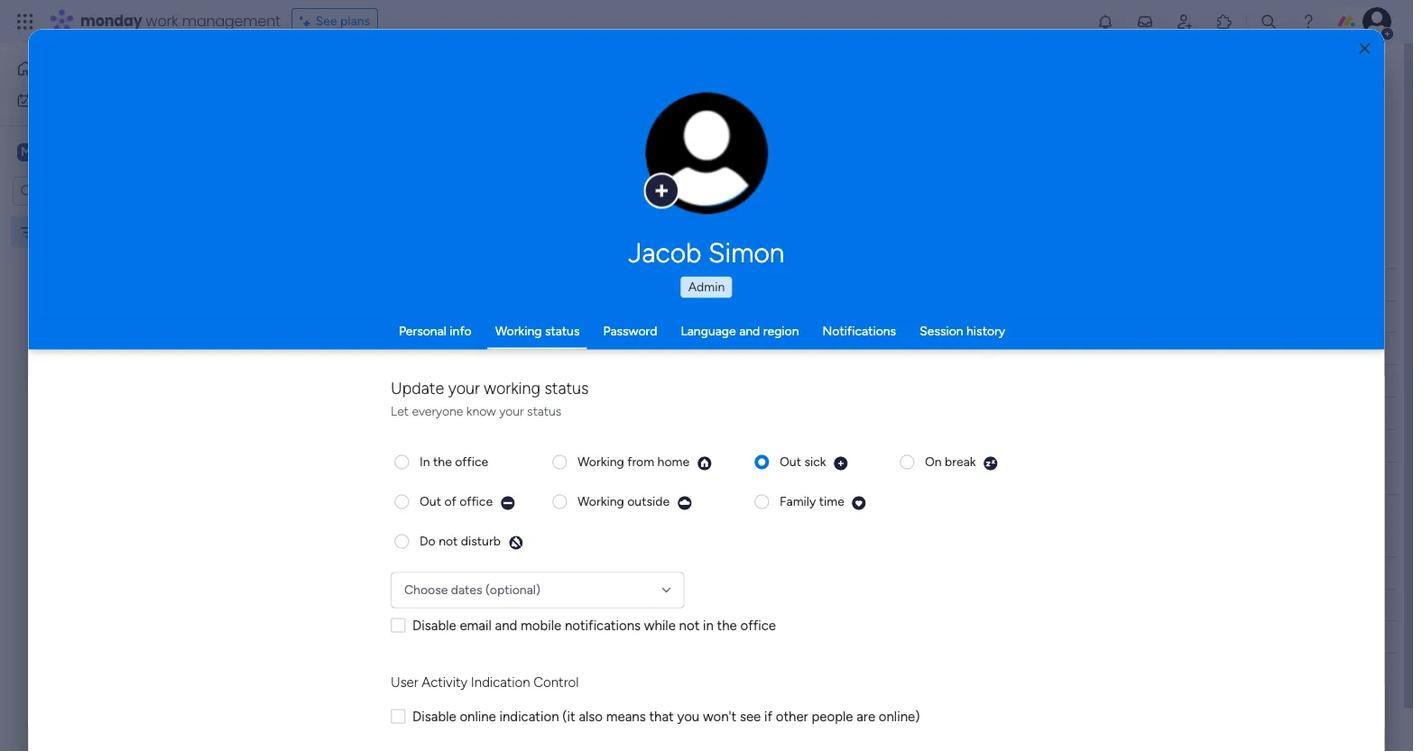 Task type: locate. For each thing, give the bounding box(es) containing it.
let
[[391, 403, 409, 419]]

jacob simon button
[[458, 236, 955, 269]]

1 vertical spatial not
[[679, 618, 700, 634]]

project
[[768, 100, 809, 116]]

your right 'where'
[[740, 100, 765, 116]]

1 vertical spatial out
[[420, 494, 441, 509]]

profile
[[712, 163, 745, 176]]

preview image for out of office
[[500, 496, 515, 511]]

0 horizontal spatial out
[[420, 494, 441, 509]]

2 vertical spatial and
[[495, 618, 517, 634]]

0 vertical spatial your
[[740, 100, 765, 116]]

office up out of office
[[455, 454, 488, 470]]

work inside my work button
[[60, 92, 88, 107]]

1 vertical spatial owner field
[[652, 564, 699, 583]]

1 preview image from the left
[[697, 456, 712, 472]]

monday
[[80, 11, 142, 32]]

working down region in the top right of the page
[[743, 341, 789, 356]]

1 horizontal spatial preview image
[[833, 456, 849, 472]]

0 vertical spatial owner field
[[652, 275, 699, 295]]

office right in
[[740, 618, 776, 634]]

online
[[460, 709, 496, 725]]

2 owner field from the top
[[652, 564, 699, 583]]

main
[[42, 143, 73, 160]]

preview image right break at the bottom of page
[[983, 456, 999, 472]]

out up do
[[420, 494, 441, 509]]

my work
[[40, 92, 88, 107]]

help image
[[1300, 13, 1318, 31]]

not
[[439, 534, 458, 549], [679, 618, 700, 634]]

project.
[[391, 100, 435, 116]]

on
[[925, 454, 942, 470]]

0 horizontal spatial of
[[376, 100, 388, 116]]

working from home
[[578, 454, 690, 470]]

0 vertical spatial the
[[433, 454, 452, 470]]

preview image right disturb
[[508, 536, 523, 551]]

preview image right sick
[[833, 456, 849, 472]]

disable email and mobile notifications while not in the office
[[412, 618, 776, 634]]

preview image for working outside
[[677, 496, 692, 511]]

m
[[21, 144, 32, 159]]

project left 3
[[341, 407, 382, 422]]

completed
[[310, 527, 403, 550]]

disturb
[[461, 534, 501, 549]]

workspace
[[77, 143, 148, 160]]

preview image
[[697, 456, 712, 472], [833, 456, 849, 472], [983, 456, 999, 472]]

control
[[534, 674, 579, 690]]

out left sick
[[780, 454, 801, 470]]

status left password link
[[545, 323, 580, 338]]

in
[[703, 618, 714, 634]]

set
[[526, 100, 544, 116]]

1 vertical spatial work
[[60, 92, 88, 107]]

manage any type of project. assign owners, set timelines and keep track of where your project stands.
[[276, 100, 852, 116]]

1 vertical spatial owner
[[657, 565, 694, 581]]

preview image right time
[[852, 496, 867, 511]]

of right track
[[687, 100, 699, 116]]

project up 1
[[371, 310, 411, 325]]

while
[[644, 618, 676, 634]]

1 horizontal spatial work
[[146, 11, 178, 32]]

track
[[655, 100, 684, 116]]

owner field down jacob
[[652, 275, 699, 295]]

do
[[420, 534, 436, 549]]

2 horizontal spatial your
[[740, 100, 765, 116]]

2 vertical spatial your
[[499, 403, 524, 419]]

keep
[[625, 100, 652, 116]]

password link
[[603, 323, 657, 338]]

0 vertical spatial owner
[[657, 277, 694, 292]]

out
[[780, 454, 801, 470], [420, 494, 441, 509]]

0 vertical spatial office
[[455, 454, 488, 470]]

see
[[740, 709, 761, 725]]

and left the keep
[[601, 100, 622, 116]]

of down the in the office
[[444, 494, 456, 509]]

Completed field
[[306, 527, 408, 550]]

0 vertical spatial and
[[601, 100, 622, 116]]

preview image up disturb
[[500, 496, 515, 511]]

timelines
[[547, 100, 598, 116]]

status down working
[[527, 403, 562, 419]]

my down home
[[40, 92, 57, 107]]

office up disturb
[[459, 494, 493, 509]]

inbox image
[[1136, 13, 1154, 31]]

started
[[772, 310, 814, 325]]

invite members image
[[1176, 13, 1194, 31]]

preview image for out sick
[[833, 456, 849, 472]]

work
[[146, 11, 178, 32], [60, 92, 88, 107]]

new project
[[341, 310, 411, 325]]

working status link
[[495, 323, 580, 338]]

my left board
[[42, 224, 60, 240]]

notifications image
[[1096, 13, 1115, 31]]

owner up while
[[657, 565, 694, 581]]

working left from
[[578, 454, 624, 470]]

0 horizontal spatial and
[[495, 618, 517, 634]]

of
[[376, 100, 388, 116], [687, 100, 699, 116], [444, 494, 456, 509]]

jacob
[[629, 236, 702, 269]]

0 vertical spatial work
[[146, 11, 178, 32]]

from
[[627, 454, 654, 470]]

are
[[857, 709, 875, 725]]

close image
[[1360, 42, 1371, 55]]

project 1
[[341, 342, 390, 357]]

also
[[579, 709, 603, 725]]

1 owner from the top
[[657, 277, 694, 292]]

jacob simon
[[629, 236, 785, 269]]

picture
[[689, 178, 725, 192]]

personal
[[399, 323, 447, 338]]

working up working
[[495, 323, 542, 338]]

filter by anything image
[[631, 178, 652, 199]]

choose
[[404, 583, 448, 598]]

of right type
[[376, 100, 388, 116]]

manage any type of project. assign owners, set timelines and keep track of where your project stands. button
[[273, 97, 880, 119]]

work down home
[[60, 92, 88, 107]]

3 preview image from the left
[[983, 456, 999, 472]]

0 vertical spatial disable
[[412, 618, 456, 634]]

you
[[677, 709, 700, 725]]

1 disable from the top
[[412, 618, 456, 634]]

owner field up while
[[652, 564, 699, 583]]

my
[[40, 92, 57, 107], [42, 224, 60, 240]]

indication
[[471, 674, 530, 690]]

my for my work
[[40, 92, 57, 107]]

preview image right outside
[[677, 496, 692, 511]]

2 owner from the top
[[657, 565, 694, 581]]

my inside list box
[[42, 224, 60, 240]]

preview image
[[500, 496, 515, 511], [677, 496, 692, 511], [852, 496, 867, 511], [508, 536, 523, 551]]

office for out of office
[[459, 494, 493, 509]]

working
[[495, 323, 542, 338], [743, 341, 789, 356], [578, 454, 624, 470], [578, 494, 624, 509]]

your up the know
[[448, 378, 480, 398]]

Owner field
[[652, 275, 699, 295], [652, 564, 699, 583]]

disable down choose
[[412, 618, 456, 634]]

disable down activity
[[412, 709, 456, 725]]

0 horizontal spatial the
[[433, 454, 452, 470]]

0 horizontal spatial not
[[439, 534, 458, 549]]

disable for disable email and mobile notifications while not in the office
[[412, 618, 456, 634]]

work right monday
[[146, 11, 178, 32]]

break
[[945, 454, 976, 470]]

project left 1
[[341, 342, 382, 357]]

and left region in the top right of the page
[[739, 323, 760, 338]]

1 vertical spatial disable
[[412, 709, 456, 725]]

option
[[0, 216, 230, 219]]

home
[[658, 454, 690, 470]]

project left 2
[[341, 375, 382, 390]]

0 vertical spatial my
[[40, 92, 57, 107]]

1 vertical spatial office
[[459, 494, 493, 509]]

2 preview image from the left
[[833, 456, 849, 472]]

1 horizontal spatial the
[[717, 618, 737, 634]]

and right email
[[495, 618, 517, 634]]

owner down jacob
[[657, 277, 694, 292]]

Search in workspace field
[[38, 180, 151, 201]]

status
[[545, 323, 580, 338], [545, 378, 589, 398], [527, 403, 562, 419]]

preview image for family time
[[852, 496, 867, 511]]

nov
[[889, 342, 910, 356]]

2 vertical spatial office
[[740, 618, 776, 634]]

region
[[763, 323, 799, 338]]

your down working
[[499, 403, 524, 419]]

update
[[391, 378, 444, 398]]

0 vertical spatial out
[[780, 454, 801, 470]]

1 horizontal spatial out
[[780, 454, 801, 470]]

2 horizontal spatial preview image
[[983, 456, 999, 472]]

do not disturb
[[420, 534, 501, 549]]

1 vertical spatial the
[[717, 618, 737, 634]]

my inside button
[[40, 92, 57, 107]]

0 horizontal spatial work
[[60, 92, 88, 107]]

1 vertical spatial my
[[42, 224, 60, 240]]

not started
[[747, 310, 814, 325]]

everyone
[[412, 403, 463, 419]]

not right do
[[439, 534, 458, 549]]

update your working status let everyone know your status
[[391, 378, 589, 419]]

0 horizontal spatial your
[[448, 378, 480, 398]]

owners,
[[479, 100, 523, 116]]

your
[[740, 100, 765, 116], [448, 378, 480, 398], [499, 403, 524, 419]]

owner
[[657, 277, 694, 292], [657, 565, 694, 581]]

history
[[967, 323, 1005, 338]]

online)
[[879, 709, 920, 725]]

working for working on it
[[743, 341, 789, 356]]

session history link
[[920, 323, 1005, 338]]

status right working
[[545, 378, 589, 398]]

work for monday
[[146, 11, 178, 32]]

2 horizontal spatial and
[[739, 323, 760, 338]]

0 horizontal spatial preview image
[[697, 456, 712, 472]]

change
[[669, 163, 709, 176]]

2 disable from the top
[[412, 709, 456, 725]]

my board
[[42, 224, 96, 240]]

working status
[[495, 323, 580, 338]]

if
[[764, 709, 772, 725]]

not left in
[[679, 618, 700, 634]]

hide
[[756, 181, 783, 196]]

preview image right home
[[697, 456, 712, 472]]

family
[[780, 494, 816, 509]]

1 horizontal spatial and
[[601, 100, 622, 116]]

working left outside
[[578, 494, 624, 509]]

in
[[420, 454, 430, 470]]



Task type: vqa. For each thing, say whether or not it's contained in the screenshot.
office associated with In the office
yes



Task type: describe. For each thing, give the bounding box(es) containing it.
home button
[[11, 54, 194, 83]]

manage
[[276, 100, 321, 116]]

see
[[316, 14, 337, 29]]

group
[[362, 693, 395, 708]]

mobile
[[521, 618, 561, 634]]

see plans button
[[291, 8, 378, 35]]

working for working status
[[495, 323, 542, 338]]

out for out of office
[[420, 494, 441, 509]]

owner for 1st owner field from the bottom
[[657, 565, 694, 581]]

notifications link
[[823, 323, 896, 338]]

notifications
[[823, 323, 896, 338]]

other
[[776, 709, 808, 725]]

1 owner field from the top
[[652, 275, 699, 295]]

0 vertical spatial status
[[545, 323, 580, 338]]

3
[[385, 407, 392, 422]]

that
[[649, 709, 674, 725]]

out of office
[[420, 494, 493, 509]]

1
[[385, 342, 390, 357]]

my work button
[[11, 85, 194, 114]]

outside
[[627, 494, 670, 509]]

1 horizontal spatial of
[[444, 494, 456, 509]]

assign
[[438, 100, 476, 116]]

any
[[324, 100, 344, 116]]

working outside
[[578, 494, 670, 509]]

simon
[[708, 236, 785, 269]]

0 vertical spatial not
[[439, 534, 458, 549]]

jacob simon image
[[1363, 7, 1392, 36]]

personal info
[[399, 323, 472, 338]]

monday work management
[[80, 11, 280, 32]]

project for project 1
[[341, 342, 382, 357]]

workspace image
[[17, 142, 35, 162]]

1 horizontal spatial not
[[679, 618, 700, 634]]

on
[[792, 341, 807, 356]]

select product image
[[16, 13, 34, 31]]

office for in the office
[[455, 454, 488, 470]]

preview image for on break
[[983, 456, 999, 472]]

1 vertical spatial status
[[545, 378, 589, 398]]

home
[[42, 60, 76, 76]]

activity
[[422, 674, 468, 690]]

hide button
[[727, 174, 793, 203]]

change profile picture button
[[646, 92, 768, 215]]

choose dates (optional)
[[404, 583, 540, 598]]

know
[[466, 403, 496, 419]]

out for out sick
[[780, 454, 801, 470]]

2
[[385, 375, 392, 390]]

project up choose dates (optional)
[[450, 565, 491, 580]]

workspace selection element
[[17, 141, 151, 165]]

nov 17
[[889, 342, 924, 356]]

project for project 3
[[341, 407, 382, 422]]

your inside button
[[740, 100, 765, 116]]

plans
[[340, 14, 370, 29]]

1 horizontal spatial your
[[499, 403, 524, 419]]

my board list box
[[0, 213, 230, 491]]

project for project 2
[[341, 375, 382, 390]]

1 vertical spatial your
[[448, 378, 480, 398]]

session
[[920, 323, 963, 338]]

preview image for working from home
[[697, 456, 712, 472]]

language and region
[[681, 323, 799, 338]]

(optional)
[[485, 583, 540, 598]]

working for working from home
[[578, 454, 624, 470]]

working for working outside
[[578, 494, 624, 509]]

in the office
[[420, 454, 488, 470]]

work for my
[[60, 92, 88, 107]]

type
[[347, 100, 373, 116]]

my for my board
[[42, 224, 60, 240]]

2 vertical spatial status
[[527, 403, 562, 419]]

search everything image
[[1260, 13, 1278, 31]]

(it
[[562, 709, 575, 725]]

session history
[[920, 323, 1005, 338]]

user activity indication control
[[391, 674, 579, 690]]

family time
[[780, 494, 845, 509]]

and inside button
[[601, 100, 622, 116]]

apps image
[[1216, 13, 1234, 31]]

working
[[484, 378, 540, 398]]

management
[[182, 11, 280, 32]]

stands.
[[812, 100, 852, 116]]

won't
[[703, 709, 737, 725]]

change profile picture
[[669, 163, 745, 192]]

on break
[[925, 454, 976, 470]]

board
[[63, 224, 96, 240]]

add new group
[[309, 693, 395, 708]]

main workspace
[[42, 143, 148, 160]]

project 2
[[341, 375, 392, 390]]

personal info link
[[399, 323, 472, 338]]

info
[[450, 323, 472, 338]]

indication
[[499, 709, 559, 725]]

time
[[819, 494, 845, 509]]

where
[[702, 100, 737, 116]]

out sick
[[780, 454, 826, 470]]

disable for disable online indication (it also means that you won't see if other people are online)
[[412, 709, 456, 725]]

1 vertical spatial and
[[739, 323, 760, 338]]

owner for 1st owner field
[[657, 277, 694, 292]]

preview image for do not disturb
[[508, 536, 523, 551]]

working on it
[[743, 341, 818, 356]]

2 horizontal spatial of
[[687, 100, 699, 116]]

new
[[335, 693, 359, 708]]

add
[[309, 693, 332, 708]]



